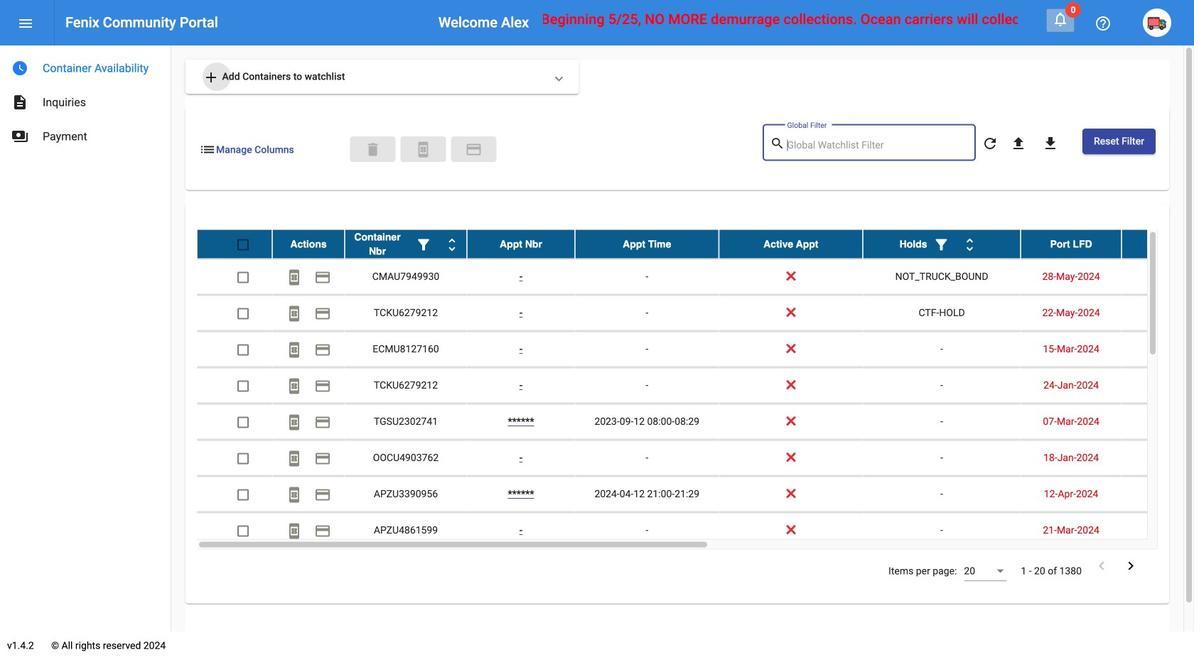 Task type: describe. For each thing, give the bounding box(es) containing it.
9 row from the top
[[197, 513, 1194, 549]]

6 row from the top
[[197, 404, 1194, 440]]

1 column header from the left
[[272, 230, 345, 258]]

1 row from the top
[[197, 230, 1194, 259]]

8 row from the top
[[197, 477, 1194, 513]]

5 row from the top
[[197, 368, 1194, 404]]

2 cell from the top
[[1122, 295, 1194, 331]]

7 row from the top
[[197, 440, 1194, 477]]

8 cell from the top
[[1122, 513, 1194, 549]]

4 column header from the left
[[575, 230, 719, 258]]

7 column header from the left
[[1021, 230, 1122, 258]]

5 cell from the top
[[1122, 404, 1194, 440]]

Global Watchlist Filter field
[[787, 140, 969, 151]]

1 cell from the top
[[1122, 259, 1194, 295]]

3 row from the top
[[197, 295, 1194, 332]]

2 column header from the left
[[345, 230, 467, 258]]

3 cell from the top
[[1122, 332, 1194, 367]]

6 cell from the top
[[1122, 440, 1194, 476]]



Task type: locate. For each thing, give the bounding box(es) containing it.
3 column header from the left
[[467, 230, 575, 258]]

8 column header from the left
[[1122, 230, 1194, 258]]

navigation
[[0, 45, 171, 154]]

row
[[197, 230, 1194, 259], [197, 259, 1194, 295], [197, 295, 1194, 332], [197, 332, 1194, 368], [197, 368, 1194, 404], [197, 404, 1194, 440], [197, 440, 1194, 477], [197, 477, 1194, 513], [197, 513, 1194, 549]]

4 cell from the top
[[1122, 368, 1194, 403]]

6 column header from the left
[[863, 230, 1021, 258]]

4 row from the top
[[197, 332, 1194, 368]]

grid
[[197, 230, 1194, 550]]

column header
[[272, 230, 345, 258], [345, 230, 467, 258], [467, 230, 575, 258], [575, 230, 719, 258], [719, 230, 863, 258], [863, 230, 1021, 258], [1021, 230, 1122, 258], [1122, 230, 1194, 258]]

no color image
[[1052, 11, 1069, 28], [11, 94, 28, 111], [982, 135, 999, 152], [1010, 135, 1027, 152], [1042, 135, 1059, 152], [199, 141, 216, 158], [465, 141, 482, 158], [415, 236, 432, 253], [933, 236, 950, 253], [962, 236, 979, 253], [314, 269, 331, 286], [286, 305, 303, 322], [1093, 558, 1110, 575]]

delete image
[[364, 141, 381, 158]]

7 cell from the top
[[1122, 477, 1194, 512]]

2 row from the top
[[197, 259, 1194, 295]]

5 column header from the left
[[719, 230, 863, 258]]

cell
[[1122, 259, 1194, 295], [1122, 295, 1194, 331], [1122, 332, 1194, 367], [1122, 368, 1194, 403], [1122, 404, 1194, 440], [1122, 440, 1194, 476], [1122, 477, 1194, 512], [1122, 513, 1194, 549]]

no color image
[[17, 15, 34, 32], [1095, 15, 1112, 32], [11, 60, 28, 77], [203, 69, 220, 86], [11, 128, 28, 145], [770, 135, 787, 152], [415, 141, 432, 158], [444, 236, 461, 253], [286, 269, 303, 286], [314, 305, 331, 322], [286, 341, 303, 359], [314, 341, 331, 359], [286, 378, 303, 395], [314, 378, 331, 395], [286, 414, 303, 431], [314, 414, 331, 431], [286, 450, 303, 467], [314, 450, 331, 467], [286, 487, 303, 504], [314, 487, 331, 504], [286, 523, 303, 540], [314, 523, 331, 540], [1123, 558, 1140, 575]]



